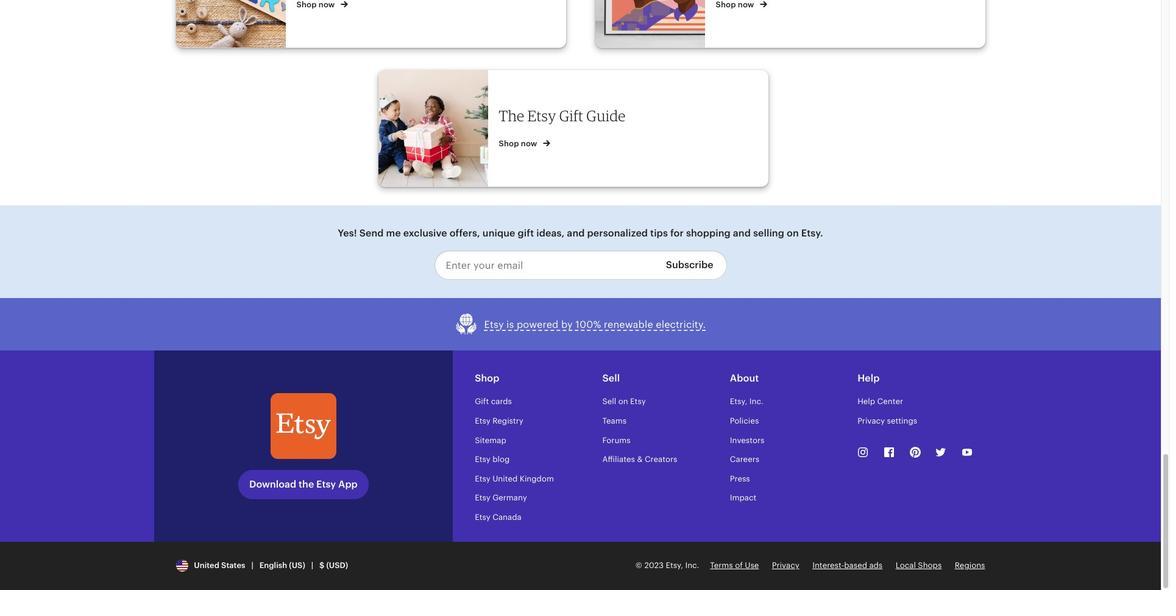 Task type: vqa. For each thing, say whether or not it's contained in the screenshot.
'privacy settings' LINK
yes



Task type: describe. For each thing, give the bounding box(es) containing it.
the
[[499, 107, 524, 125]]

privacy for privacy settings
[[858, 416, 885, 425]]

based
[[844, 561, 867, 570]]

etsy is powered by 100% renewable electricity. button
[[455, 313, 706, 336]]

privacy link
[[772, 561, 800, 570]]

about
[[730, 373, 759, 384]]

settings
[[887, 416, 917, 425]]

unique
[[483, 228, 515, 239]]

sitemap
[[475, 436, 506, 445]]

1 shop now link from the left
[[176, 0, 566, 48]]

etsy for is
[[484, 319, 504, 330]]

for
[[670, 228, 684, 239]]

press
[[730, 474, 750, 483]]

1 horizontal spatial now
[[521, 139, 537, 148]]

teams link
[[603, 416, 627, 425]]

tips
[[650, 228, 668, 239]]

app
[[338, 479, 358, 490]]

help center
[[858, 397, 903, 406]]

local shops link
[[896, 561, 942, 570]]

the
[[299, 479, 314, 490]]

yes! send me exclusive offers, unique gift ideas, and personalized tips for shopping and selling on etsy.
[[338, 228, 823, 239]]

sell for sell on etsy
[[603, 397, 616, 406]]

etsy canada
[[475, 513, 522, 522]]

investors link
[[730, 436, 765, 445]]

canada
[[493, 513, 522, 522]]

1 horizontal spatial on
[[787, 228, 799, 239]]

forums
[[603, 436, 631, 445]]

etsy right the the on the top left of page
[[528, 107, 556, 125]]

investors
[[730, 436, 765, 445]]

is
[[507, 319, 514, 330]]

the etsy gift guide
[[499, 107, 626, 125]]

gift cards link
[[475, 397, 512, 406]]

etsy germany link
[[475, 493, 527, 503]]

local
[[896, 561, 916, 570]]

etsy germany
[[475, 493, 527, 503]]

help for help
[[858, 373, 880, 384]]

policies
[[730, 416, 759, 425]]

(us)
[[289, 561, 305, 570]]

selling
[[753, 228, 784, 239]]

help center link
[[858, 397, 903, 406]]

etsy united kingdom
[[475, 474, 554, 483]]

electricity.
[[656, 319, 706, 330]]

of
[[735, 561, 743, 570]]

1 vertical spatial on
[[619, 397, 628, 406]]

kingdom
[[520, 474, 554, 483]]

affiliates & creators link
[[603, 455, 677, 464]]

regions button
[[955, 560, 985, 571]]

me
[[386, 228, 401, 239]]

etsy registry link
[[475, 416, 524, 425]]

2023
[[645, 561, 664, 570]]

by
[[561, 319, 573, 330]]

subscribe button
[[657, 251, 727, 280]]

sitemap link
[[475, 436, 506, 445]]

etsy blog
[[475, 455, 510, 464]]

germany
[[493, 493, 527, 503]]

now for first shop now link from the right
[[738, 0, 754, 9]]

renewable
[[604, 319, 653, 330]]

policies link
[[730, 416, 759, 425]]

affiliates & creators
[[603, 455, 677, 464]]

regions
[[955, 561, 985, 570]]

powered
[[517, 319, 559, 330]]

gift
[[518, 228, 534, 239]]

100%
[[576, 319, 601, 330]]

us image
[[176, 559, 188, 572]]

interest-based ads link
[[813, 561, 883, 570]]

2 and from the left
[[733, 228, 751, 239]]

cards
[[491, 397, 512, 406]]

sell on etsy
[[603, 397, 646, 406]]

etsy, inc. link
[[730, 397, 764, 406]]

shop now for second shop now link from the right
[[297, 0, 337, 9]]

© 2023 etsy, inc.
[[636, 561, 699, 570]]

0 horizontal spatial united
[[194, 561, 219, 570]]

Enter your email field
[[434, 251, 657, 280]]

etsy for blog
[[475, 455, 491, 464]]

impact link
[[730, 493, 757, 503]]

etsy for registry
[[475, 416, 491, 425]]

exclusive
[[403, 228, 447, 239]]

english
[[259, 561, 287, 570]]

personalized
[[587, 228, 648, 239]]



Task type: locate. For each thing, give the bounding box(es) containing it.
gift left the guide at the top of page
[[559, 107, 583, 125]]

inc. left the "terms"
[[685, 561, 699, 570]]

0 vertical spatial etsy,
[[730, 397, 747, 406]]

©
[[636, 561, 642, 570]]

forums link
[[603, 436, 631, 445]]

sell on etsy link
[[603, 397, 646, 406]]

1 vertical spatial help
[[858, 397, 875, 406]]

terms of use link
[[710, 561, 759, 570]]

shops
[[918, 561, 942, 570]]

ads
[[869, 561, 883, 570]]

now for second shop now link from the right
[[319, 0, 335, 9]]

etsy up sitemap link
[[475, 416, 491, 425]]

sell up teams
[[603, 397, 616, 406]]

impact
[[730, 493, 757, 503]]

0 vertical spatial united
[[493, 474, 518, 483]]

on
[[787, 228, 799, 239], [619, 397, 628, 406]]

1 horizontal spatial inc.
[[750, 397, 764, 406]]

etsy right the
[[316, 479, 336, 490]]

help for help center
[[858, 397, 875, 406]]

gift
[[559, 107, 583, 125], [475, 397, 489, 406]]

2 horizontal spatial shop now
[[716, 0, 756, 9]]

etsy for canada
[[475, 513, 491, 522]]

on left etsy.
[[787, 228, 799, 239]]

privacy down help center link
[[858, 416, 885, 425]]

&
[[637, 455, 643, 464]]

1 | from the left
[[251, 561, 253, 570]]

etsy left blog
[[475, 455, 491, 464]]

1 horizontal spatial |
[[311, 561, 313, 570]]

1 horizontal spatial privacy
[[858, 416, 885, 425]]

teams
[[603, 416, 627, 425]]

2 horizontal spatial now
[[738, 0, 754, 9]]

1 horizontal spatial and
[[733, 228, 751, 239]]

1 vertical spatial sell
[[603, 397, 616, 406]]

0 horizontal spatial |
[[251, 561, 253, 570]]

| right states
[[251, 561, 253, 570]]

privacy right use
[[772, 561, 800, 570]]

etsy, right 2023
[[666, 561, 683, 570]]

offers,
[[450, 228, 480, 239]]

etsy, inc.
[[730, 397, 764, 406]]

2 help from the top
[[858, 397, 875, 406]]

on up teams
[[619, 397, 628, 406]]

etsy is powered by 100% renewable electricity.
[[484, 319, 706, 330]]

creators
[[645, 455, 677, 464]]

1 sell from the top
[[603, 373, 620, 384]]

etsy for united
[[475, 474, 491, 483]]

etsy registry
[[475, 416, 524, 425]]

help left the center
[[858, 397, 875, 406]]

etsy down the etsy blog
[[475, 474, 491, 483]]

united down blog
[[493, 474, 518, 483]]

privacy
[[858, 416, 885, 425], [772, 561, 800, 570]]

shop now link
[[176, 0, 566, 48], [595, 0, 985, 48]]

etsy left canada
[[475, 513, 491, 522]]

1 help from the top
[[858, 373, 880, 384]]

sell for sell
[[603, 373, 620, 384]]

1 horizontal spatial gift
[[559, 107, 583, 125]]

shop
[[297, 0, 317, 9], [716, 0, 736, 9], [499, 139, 519, 148], [475, 373, 500, 384]]

0 horizontal spatial and
[[567, 228, 585, 239]]

interest-
[[813, 561, 844, 570]]

and
[[567, 228, 585, 239], [733, 228, 751, 239]]

shopping
[[686, 228, 731, 239]]

privacy settings
[[858, 416, 917, 425]]

yes!
[[338, 228, 357, 239]]

shop now for first shop now link from the right
[[716, 0, 756, 9]]

registry
[[493, 416, 524, 425]]

center
[[877, 397, 903, 406]]

2 | from the left
[[311, 561, 313, 570]]

etsy, up policies
[[730, 397, 747, 406]]

terms
[[710, 561, 733, 570]]

now
[[319, 0, 335, 9], [738, 0, 754, 9], [521, 139, 537, 148]]

(usd)
[[326, 561, 348, 570]]

inc. up policies
[[750, 397, 764, 406]]

0 horizontal spatial shop now
[[297, 0, 337, 9]]

1 and from the left
[[567, 228, 585, 239]]

0 vertical spatial privacy
[[858, 416, 885, 425]]

help
[[858, 373, 880, 384], [858, 397, 875, 406]]

terms of use
[[710, 561, 759, 570]]

0 horizontal spatial inc.
[[685, 561, 699, 570]]

ideas,
[[537, 228, 565, 239]]

0 horizontal spatial now
[[319, 0, 335, 9]]

help up help center
[[858, 373, 880, 384]]

press link
[[730, 474, 750, 483]]

privacy settings link
[[858, 416, 917, 425]]

0 vertical spatial help
[[858, 373, 880, 384]]

0 vertical spatial on
[[787, 228, 799, 239]]

$
[[319, 561, 324, 570]]

local shops
[[896, 561, 942, 570]]

1 vertical spatial united
[[194, 561, 219, 570]]

1 vertical spatial etsy,
[[666, 561, 683, 570]]

0 vertical spatial inc.
[[750, 397, 764, 406]]

etsy up forums link
[[630, 397, 646, 406]]

etsy canada link
[[475, 513, 522, 522]]

2 sell from the top
[[603, 397, 616, 406]]

1 horizontal spatial shop now
[[499, 139, 539, 148]]

united states   |   english (us)   |   $ (usd)
[[190, 561, 348, 570]]

etsy left the is at the bottom left
[[484, 319, 504, 330]]

united
[[493, 474, 518, 483], [194, 561, 219, 570]]

etsy united kingdom link
[[475, 474, 554, 483]]

0 vertical spatial sell
[[603, 373, 620, 384]]

careers link
[[730, 455, 760, 464]]

guide
[[587, 107, 626, 125]]

1 horizontal spatial etsy,
[[730, 397, 747, 406]]

etsy up etsy canada link
[[475, 493, 491, 503]]

privacy for privacy link
[[772, 561, 800, 570]]

0 vertical spatial gift
[[559, 107, 583, 125]]

1 horizontal spatial shop now link
[[595, 0, 985, 48]]

affiliates
[[603, 455, 635, 464]]

2 shop now link from the left
[[595, 0, 985, 48]]

states
[[221, 561, 245, 570]]

1 horizontal spatial united
[[493, 474, 518, 483]]

1 vertical spatial privacy
[[772, 561, 800, 570]]

gift left cards
[[475, 397, 489, 406]]

and left selling
[[733, 228, 751, 239]]

download the etsy app
[[249, 479, 358, 490]]

send
[[359, 228, 384, 239]]

careers
[[730, 455, 760, 464]]

0 horizontal spatial gift
[[475, 397, 489, 406]]

| left $
[[311, 561, 313, 570]]

etsy
[[528, 107, 556, 125], [484, 319, 504, 330], [630, 397, 646, 406], [475, 416, 491, 425], [475, 455, 491, 464], [475, 474, 491, 483], [316, 479, 336, 490], [475, 493, 491, 503], [475, 513, 491, 522]]

1 vertical spatial inc.
[[685, 561, 699, 570]]

etsy,
[[730, 397, 747, 406], [666, 561, 683, 570]]

shop now
[[297, 0, 337, 9], [716, 0, 756, 9], [499, 139, 539, 148]]

inc.
[[750, 397, 764, 406], [685, 561, 699, 570]]

etsy blog link
[[475, 455, 510, 464]]

sell up the sell on etsy link
[[603, 373, 620, 384]]

0 horizontal spatial shop now link
[[176, 0, 566, 48]]

0 horizontal spatial privacy
[[772, 561, 800, 570]]

etsy.
[[801, 228, 823, 239]]

gift cards
[[475, 397, 512, 406]]

0 horizontal spatial on
[[619, 397, 628, 406]]

0 horizontal spatial etsy,
[[666, 561, 683, 570]]

1 vertical spatial gift
[[475, 397, 489, 406]]

etsy inside button
[[484, 319, 504, 330]]

interest-based ads
[[813, 561, 883, 570]]

united right us icon
[[194, 561, 219, 570]]

and right ideas,
[[567, 228, 585, 239]]

download
[[249, 479, 296, 490]]

subscribe
[[666, 259, 713, 271]]

etsy for germany
[[475, 493, 491, 503]]



